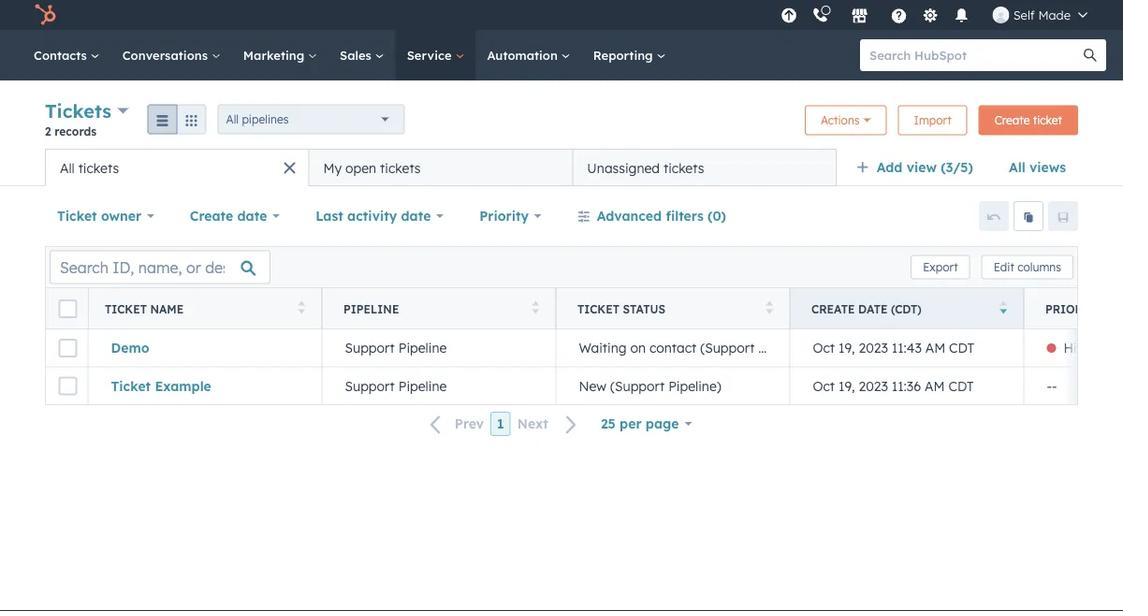Task type: describe. For each thing, give the bounding box(es) containing it.
support for ticket example
[[345, 378, 395, 394]]

ticket owner
[[57, 208, 141, 224]]

priority button
[[467, 198, 554, 235]]

owner
[[101, 208, 141, 224]]

-- button
[[1024, 367, 1123, 404]]

press to sort. element for ticket status
[[766, 301, 773, 317]]

ticket
[[1033, 113, 1063, 127]]

notifications image
[[954, 8, 971, 25]]

all views
[[1009, 159, 1066, 176]]

press to sort. image for ticket status
[[766, 301, 773, 314]]

19, inside button
[[839, 378, 855, 394]]

all for all views
[[1009, 159, 1026, 176]]

ticket status
[[578, 302, 666, 316]]

service
[[407, 47, 455, 63]]

descending sort. press to sort ascending. image
[[1000, 301, 1007, 314]]

new
[[579, 378, 607, 394]]

press to sort. element for pipeline
[[532, 301, 539, 317]]

automation link
[[476, 30, 582, 81]]

contacts
[[34, 47, 91, 63]]

create ticket button
[[979, 105, 1078, 135]]

ticket for ticket owner
[[57, 208, 97, 224]]

descending sort. press to sort ascending. element
[[1000, 301, 1007, 317]]

date for create date
[[237, 208, 267, 224]]

made
[[1039, 7, 1071, 22]]

upgrade link
[[778, 5, 801, 25]]

am inside button
[[925, 378, 945, 394]]

add view (3/5) button
[[844, 149, 997, 186]]

conversations link
[[111, 30, 232, 81]]

import
[[914, 113, 952, 127]]

tickets for all tickets
[[78, 160, 119, 176]]

create date button
[[178, 198, 292, 235]]

25 per page button
[[589, 405, 704, 443]]

1 horizontal spatial pipeline)
[[759, 340, 812, 356]]

contacts link
[[22, 30, 111, 81]]

(0)
[[708, 208, 726, 224]]

(cdt)
[[891, 302, 922, 316]]

ticket for ticket example
[[111, 378, 151, 394]]

all tickets
[[60, 160, 119, 176]]

create ticket
[[995, 113, 1063, 127]]

waiting on contact (support pipeline) button
[[556, 330, 812, 367]]

marketplaces image
[[852, 8, 868, 25]]

columns
[[1018, 260, 1062, 274]]

upgrade image
[[781, 8, 798, 25]]

view
[[907, 159, 937, 176]]

11:43
[[892, 340, 922, 356]]

ticket example link
[[111, 378, 299, 394]]

next button
[[511, 412, 589, 437]]

all pipelines button
[[218, 104, 405, 134]]

2 records
[[45, 124, 96, 138]]

pipeline for waiting on contact (support pipeline)
[[399, 340, 447, 356]]

create for create date (cdt)
[[812, 302, 855, 316]]

hubspot image
[[34, 4, 56, 26]]

--
[[1047, 378, 1057, 394]]

sales
[[340, 47, 375, 63]]

2 tickets from the left
[[380, 160, 421, 176]]

all views link
[[997, 149, 1078, 186]]

help image
[[891, 8, 908, 25]]

date inside popup button
[[401, 208, 431, 224]]

pipelines
[[242, 112, 289, 126]]

hubspot link
[[22, 4, 70, 26]]

all for all pipelines
[[226, 112, 239, 126]]

oct inside button
[[813, 378, 835, 394]]

my open tickets button
[[309, 149, 573, 186]]

demo
[[111, 340, 149, 356]]

support pipeline button for waiting on contact (support pipeline)
[[322, 330, 556, 367]]

pagination navigation
[[419, 412, 589, 437]]

1 vertical spatial priority
[[1046, 302, 1103, 316]]

marketing
[[243, 47, 308, 63]]

add
[[877, 159, 903, 176]]

status
[[623, 302, 666, 316]]

example
[[155, 378, 211, 394]]

1 press to sort. element from the left
[[298, 301, 305, 317]]

add view (3/5)
[[877, 159, 974, 176]]

reporting
[[593, 47, 657, 63]]

unassigned tickets
[[587, 160, 704, 176]]

search button
[[1075, 39, 1107, 71]]

conversations
[[122, 47, 211, 63]]

automation
[[487, 47, 561, 63]]

high button
[[1024, 330, 1123, 367]]

edit
[[994, 260, 1015, 274]]

tickets
[[45, 99, 111, 123]]

pipeline) inside button
[[669, 378, 722, 394]]

support for demo
[[345, 340, 395, 356]]

next
[[517, 416, 548, 432]]

open
[[345, 160, 377, 176]]

settings image
[[922, 8, 939, 25]]

import button
[[898, 105, 968, 135]]

advanced filters (0)
[[597, 208, 726, 224]]

prev
[[455, 416, 484, 432]]

cdt inside oct 19, 2023 11:36 am cdt button
[[949, 378, 974, 394]]



Task type: vqa. For each thing, say whether or not it's contained in the screenshot.
left UPGRADE
no



Task type: locate. For each thing, give the bounding box(es) containing it.
tickets for unassigned tickets
[[664, 160, 704, 176]]

0 horizontal spatial create
[[190, 208, 233, 224]]

0 vertical spatial 2023
[[859, 340, 888, 356]]

1 oct from the top
[[813, 340, 835, 356]]

2023 left 11:43
[[859, 340, 888, 356]]

1 horizontal spatial (support
[[700, 340, 755, 356]]

0 vertical spatial 19,
[[839, 340, 855, 356]]

1 support pipeline from the top
[[345, 340, 447, 356]]

notifications button
[[946, 0, 978, 30]]

2 vertical spatial create
[[812, 302, 855, 316]]

last activity date button
[[303, 198, 456, 235]]

cdt
[[949, 340, 975, 356], [949, 378, 974, 394]]

2 oct from the top
[[813, 378, 835, 394]]

pipeline)
[[759, 340, 812, 356], [669, 378, 722, 394]]

25
[[601, 416, 616, 432]]

0 vertical spatial am
[[926, 340, 946, 356]]

ruby anderson image
[[993, 7, 1010, 23]]

actions button
[[805, 105, 887, 135]]

activity
[[347, 208, 397, 224]]

3 tickets from the left
[[664, 160, 704, 176]]

1 vertical spatial (support
[[610, 378, 665, 394]]

help button
[[883, 0, 915, 30]]

unassigned tickets button
[[573, 149, 837, 186]]

oct 19, 2023 11:36 am cdt
[[813, 378, 974, 394]]

19,
[[839, 340, 855, 356], [839, 378, 855, 394]]

unassigned
[[587, 160, 660, 176]]

all inside button
[[60, 160, 75, 176]]

1 vertical spatial pipeline)
[[669, 378, 722, 394]]

create down all tickets button
[[190, 208, 233, 224]]

calling icon button
[[805, 3, 837, 27]]

press to sort. image
[[298, 301, 305, 314]]

2 horizontal spatial all
[[1009, 159, 1026, 176]]

ticket up waiting
[[578, 302, 620, 316]]

2 - from the left
[[1052, 378, 1057, 394]]

service link
[[396, 30, 476, 81]]

1 horizontal spatial priority
[[1046, 302, 1103, 316]]

advanced filters (0) button
[[565, 198, 739, 235]]

create for create date
[[190, 208, 233, 224]]

1 support pipeline button from the top
[[322, 330, 556, 367]]

per
[[620, 416, 642, 432]]

1 press to sort. image from the left
[[532, 301, 539, 314]]

all tickets button
[[45, 149, 309, 186]]

0 vertical spatial priority
[[479, 208, 529, 224]]

marketplaces button
[[840, 0, 880, 30]]

support pipeline for new (support pipeline)
[[345, 378, 447, 394]]

last activity date
[[316, 208, 431, 224]]

11:36
[[892, 378, 921, 394]]

all inside popup button
[[226, 112, 239, 126]]

views
[[1030, 159, 1066, 176]]

3 press to sort. element from the left
[[766, 301, 773, 317]]

1 horizontal spatial all
[[226, 112, 239, 126]]

pipeline
[[344, 302, 399, 316], [399, 340, 447, 356], [399, 378, 447, 394]]

1 support from the top
[[345, 340, 395, 356]]

oct 19, 2023 11:36 am cdt button
[[790, 367, 1024, 404]]

1 vertical spatial am
[[925, 378, 945, 394]]

ticket owner button
[[45, 198, 166, 235]]

page
[[646, 416, 679, 432]]

2 support pipeline from the top
[[345, 378, 447, 394]]

group inside tickets banner
[[148, 104, 206, 134]]

1 19, from the top
[[839, 340, 855, 356]]

ticket left owner
[[57, 208, 97, 224]]

tickets banner
[[45, 97, 1078, 149]]

support pipeline for waiting on contact (support pipeline)
[[345, 340, 447, 356]]

ticket for ticket name
[[105, 302, 147, 316]]

all pipelines
[[226, 112, 289, 126]]

0 vertical spatial support pipeline
[[345, 340, 447, 356]]

oct
[[813, 340, 835, 356], [813, 378, 835, 394]]

am right '11:36'
[[925, 378, 945, 394]]

0 vertical spatial cdt
[[949, 340, 975, 356]]

filters
[[666, 208, 704, 224]]

2 am from the top
[[925, 378, 945, 394]]

1 horizontal spatial date
[[401, 208, 431, 224]]

ticket up demo
[[105, 302, 147, 316]]

0 horizontal spatial (support
[[610, 378, 665, 394]]

date inside 'popup button'
[[237, 208, 267, 224]]

priority up the high
[[1046, 302, 1103, 316]]

1 vertical spatial create
[[190, 208, 233, 224]]

0 horizontal spatial press to sort. image
[[532, 301, 539, 314]]

self made menu
[[776, 0, 1101, 30]]

2
[[45, 124, 51, 138]]

1 vertical spatial support pipeline
[[345, 378, 447, 394]]

1
[[497, 416, 504, 432]]

2 support from the top
[[345, 378, 395, 394]]

Search HubSpot search field
[[860, 39, 1090, 71]]

calling icon image
[[812, 7, 829, 24]]

press to sort. image up waiting on contact (support pipeline) oct 19, 2023 11:43 am cdt
[[766, 301, 773, 314]]

date right activity
[[401, 208, 431, 224]]

1 2023 from the top
[[859, 340, 888, 356]]

reporting link
[[582, 30, 677, 81]]

support pipeline
[[345, 340, 447, 356], [345, 378, 447, 394]]

am right 11:43
[[926, 340, 946, 356]]

(support down on
[[610, 378, 665, 394]]

edit columns
[[994, 260, 1062, 274]]

0 vertical spatial support
[[345, 340, 395, 356]]

date for create date (cdt)
[[859, 302, 888, 316]]

oct 19, 2023 11:43 am cdt button
[[790, 330, 1024, 367]]

19, left '11:36'
[[839, 378, 855, 394]]

0 horizontal spatial all
[[60, 160, 75, 176]]

create
[[995, 113, 1030, 127], [190, 208, 233, 224], [812, 302, 855, 316]]

demo link
[[111, 340, 299, 356]]

ticket
[[57, 208, 97, 224], [105, 302, 147, 316], [578, 302, 620, 316], [111, 378, 151, 394]]

settings link
[[919, 5, 942, 25]]

contact
[[650, 340, 697, 356]]

oct down create date (cdt)
[[813, 340, 835, 356]]

press to sort. image
[[532, 301, 539, 314], [766, 301, 773, 314]]

all left "views"
[[1009, 159, 1026, 176]]

2 press to sort. element from the left
[[532, 301, 539, 317]]

all for all tickets
[[60, 160, 75, 176]]

create inside "create date" 'popup button'
[[190, 208, 233, 224]]

cdt right 11:43
[[949, 340, 975, 356]]

press to sort. image left ticket status
[[532, 301, 539, 314]]

create for create ticket
[[995, 113, 1030, 127]]

tickets up "filters"
[[664, 160, 704, 176]]

high
[[1064, 340, 1093, 356]]

support pipeline button for new (support pipeline)
[[322, 367, 556, 404]]

2 19, from the top
[[839, 378, 855, 394]]

create inside create ticket button
[[995, 113, 1030, 127]]

support pipeline button
[[322, 330, 556, 367], [322, 367, 556, 404]]

1 vertical spatial cdt
[[949, 378, 974, 394]]

1 vertical spatial 19,
[[839, 378, 855, 394]]

actions
[[821, 113, 860, 127]]

new (support pipeline)
[[579, 378, 722, 394]]

name
[[150, 302, 184, 316]]

0 horizontal spatial press to sort. element
[[298, 301, 305, 317]]

0 vertical spatial oct
[[813, 340, 835, 356]]

1 horizontal spatial press to sort. element
[[532, 301, 539, 317]]

1 horizontal spatial tickets
[[380, 160, 421, 176]]

(support
[[700, 340, 755, 356], [610, 378, 665, 394]]

create left ticket
[[995, 113, 1030, 127]]

1 am from the top
[[926, 340, 946, 356]]

tickets right open
[[380, 160, 421, 176]]

0 vertical spatial pipeline
[[344, 302, 399, 316]]

1 tickets from the left
[[78, 160, 119, 176]]

self made button
[[982, 0, 1099, 30]]

self made
[[1014, 7, 1071, 22]]

1 vertical spatial 2023
[[859, 378, 888, 394]]

1 horizontal spatial create
[[812, 302, 855, 316]]

2023 left '11:36'
[[859, 378, 888, 394]]

all left pipelines
[[226, 112, 239, 126]]

2023
[[859, 340, 888, 356], [859, 378, 888, 394]]

2 horizontal spatial date
[[859, 302, 888, 316]]

2 press to sort. image from the left
[[766, 301, 773, 314]]

2 2023 from the top
[[859, 378, 888, 394]]

priority
[[479, 208, 529, 224], [1046, 302, 1103, 316]]

export
[[923, 260, 958, 274]]

press to sort. element
[[298, 301, 305, 317], [532, 301, 539, 317], [766, 301, 773, 317]]

(support inside button
[[610, 378, 665, 394]]

date
[[237, 208, 267, 224], [401, 208, 431, 224], [859, 302, 888, 316]]

1 button
[[491, 412, 511, 436]]

0 horizontal spatial pipeline)
[[669, 378, 722, 394]]

0 vertical spatial pipeline)
[[759, 340, 812, 356]]

1 vertical spatial pipeline
[[399, 340, 447, 356]]

tickets
[[78, 160, 119, 176], [380, 160, 421, 176], [664, 160, 704, 176]]

records
[[55, 124, 96, 138]]

all down the 2 records
[[60, 160, 75, 176]]

0 horizontal spatial priority
[[479, 208, 529, 224]]

2 horizontal spatial tickets
[[664, 160, 704, 176]]

2023 inside button
[[859, 378, 888, 394]]

on
[[630, 340, 646, 356]]

(3/5)
[[941, 159, 974, 176]]

(support right contact
[[700, 340, 755, 356]]

1 vertical spatial support
[[345, 378, 395, 394]]

group
[[148, 104, 206, 134]]

2 vertical spatial pipeline
[[399, 378, 447, 394]]

date left (cdt)
[[859, 302, 888, 316]]

0 horizontal spatial date
[[237, 208, 267, 224]]

pipeline for new (support pipeline)
[[399, 378, 447, 394]]

create date (cdt)
[[812, 302, 922, 316]]

0 vertical spatial (support
[[700, 340, 755, 356]]

priority down my open tickets button
[[479, 208, 529, 224]]

create up waiting on contact (support pipeline) oct 19, 2023 11:43 am cdt
[[812, 302, 855, 316]]

1 - from the left
[[1047, 378, 1052, 394]]

ticket for ticket status
[[578, 302, 620, 316]]

last
[[316, 208, 343, 224]]

cdt right '11:36'
[[949, 378, 974, 394]]

19, down create date (cdt)
[[839, 340, 855, 356]]

ticket name
[[105, 302, 184, 316]]

0 horizontal spatial tickets
[[78, 160, 119, 176]]

2 horizontal spatial create
[[995, 113, 1030, 127]]

tickets inside "button"
[[664, 160, 704, 176]]

export button
[[911, 255, 971, 279]]

prev button
[[419, 412, 491, 437]]

oct down waiting on contact (support pipeline) oct 19, 2023 11:43 am cdt
[[813, 378, 835, 394]]

my
[[323, 160, 342, 176]]

1 horizontal spatial press to sort. image
[[766, 301, 773, 314]]

waiting on contact (support pipeline) oct 19, 2023 11:43 am cdt
[[579, 340, 975, 356]]

ticket down demo
[[111, 378, 151, 394]]

date left last
[[237, 208, 267, 224]]

my open tickets
[[323, 160, 421, 176]]

2 support pipeline button from the top
[[322, 367, 556, 404]]

-
[[1047, 378, 1052, 394], [1052, 378, 1057, 394]]

2 horizontal spatial press to sort. element
[[766, 301, 773, 317]]

ticket inside popup button
[[57, 208, 97, 224]]

self
[[1014, 7, 1035, 22]]

priority inside popup button
[[479, 208, 529, 224]]

25 per page
[[601, 416, 679, 432]]

Search ID, name, or description search field
[[50, 250, 271, 284]]

ticket example
[[111, 378, 211, 394]]

search image
[[1084, 49, 1097, 62]]

0 vertical spatial create
[[995, 113, 1030, 127]]

tickets down records
[[78, 160, 119, 176]]

marketing link
[[232, 30, 329, 81]]

sales link
[[329, 30, 396, 81]]

press to sort. image for pipeline
[[532, 301, 539, 314]]

1 vertical spatial oct
[[813, 378, 835, 394]]



